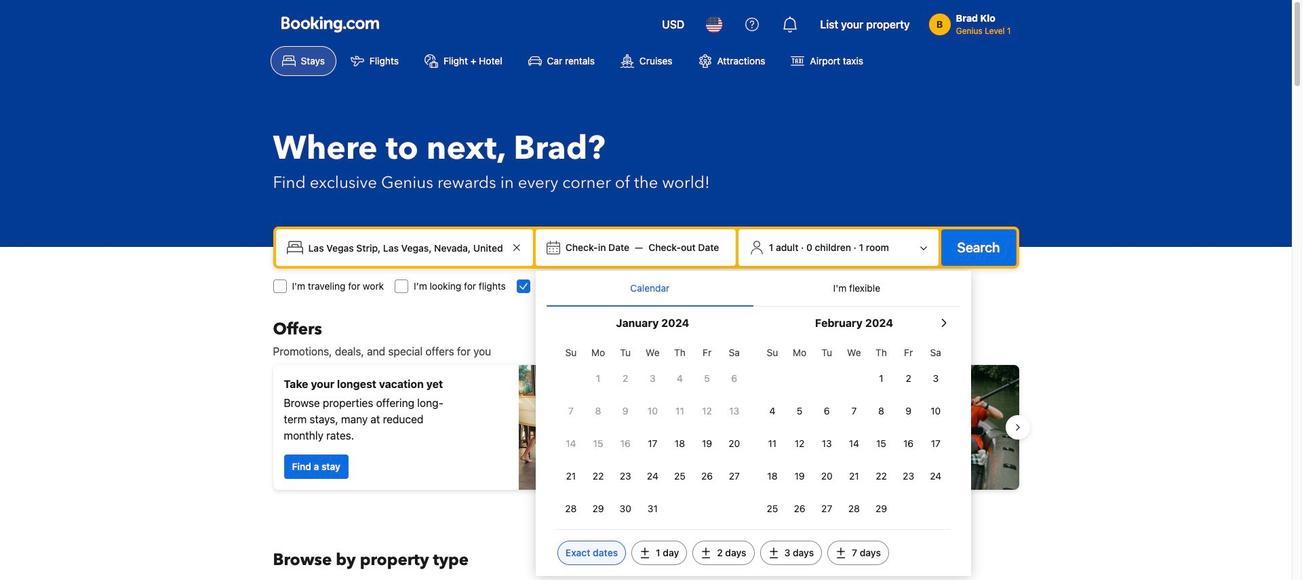 Task type: describe. For each thing, give the bounding box(es) containing it.
1 February 2024 checkbox
[[868, 364, 895, 394]]

7 January 2024 checkbox
[[558, 396, 585, 426]]

25 January 2024 checkbox
[[667, 461, 694, 491]]

16 January 2024 checkbox
[[612, 429, 639, 459]]

25 February 2024 checkbox
[[759, 494, 786, 524]]

4 January 2024 checkbox
[[667, 364, 694, 394]]

13 February 2024 checkbox
[[814, 429, 841, 459]]

29 February 2024 checkbox
[[868, 494, 895, 524]]

5 January 2024 checkbox
[[694, 364, 721, 394]]

booking.com image
[[281, 16, 379, 33]]

23 January 2024 checkbox
[[612, 461, 639, 491]]

17 January 2024 checkbox
[[639, 429, 667, 459]]

29 January 2024 checkbox
[[585, 494, 612, 524]]

23 February 2024 checkbox
[[895, 461, 923, 491]]

2 February 2024 checkbox
[[895, 364, 923, 394]]

your account menu brad klo genius level 1 element
[[929, 6, 1017, 37]]

22 February 2024 checkbox
[[868, 461, 895, 491]]

20 January 2024 checkbox
[[721, 429, 748, 459]]

12 February 2024 checkbox
[[786, 429, 814, 459]]

1 grid from the left
[[558, 339, 748, 524]]

Where are you going? field
[[303, 235, 509, 260]]

11 February 2024 checkbox
[[759, 429, 786, 459]]

22 January 2024 checkbox
[[585, 461, 612, 491]]

take your longest vacation yet image
[[519, 365, 641, 490]]

1 January 2024 checkbox
[[585, 364, 612, 394]]

24 January 2024 checkbox
[[639, 461, 667, 491]]

14 February 2024 checkbox
[[841, 429, 868, 459]]

3 January 2024 checkbox
[[639, 364, 667, 394]]

12 January 2024 checkbox
[[694, 396, 721, 426]]

28 January 2024 checkbox
[[558, 494, 585, 524]]

28 February 2024 checkbox
[[841, 494, 868, 524]]

15 February 2024 checkbox
[[868, 429, 895, 459]]

4 February 2024 checkbox
[[759, 396, 786, 426]]



Task type: vqa. For each thing, say whether or not it's contained in the screenshot.
The Product
no



Task type: locate. For each thing, give the bounding box(es) containing it.
16 February 2024 checkbox
[[895, 429, 923, 459]]

6 January 2024 checkbox
[[721, 364, 748, 394]]

30 January 2024 checkbox
[[612, 494, 639, 524]]

26 January 2024 checkbox
[[694, 461, 721, 491]]

13 January 2024 checkbox
[[721, 396, 748, 426]]

2 grid from the left
[[759, 339, 950, 524]]

2 January 2024 checkbox
[[612, 364, 639, 394]]

9 February 2024 checkbox
[[895, 396, 923, 426]]

21 January 2024 checkbox
[[558, 461, 585, 491]]

grid
[[558, 339, 748, 524], [759, 339, 950, 524]]

7 February 2024 checkbox
[[841, 396, 868, 426]]

1 horizontal spatial grid
[[759, 339, 950, 524]]

9 January 2024 checkbox
[[612, 396, 639, 426]]

6 February 2024 checkbox
[[814, 396, 841, 426]]

26 February 2024 checkbox
[[786, 494, 814, 524]]

8 February 2024 checkbox
[[868, 396, 895, 426]]

15 January 2024 checkbox
[[585, 429, 612, 459]]

27 January 2024 checkbox
[[721, 461, 748, 491]]

0 horizontal spatial grid
[[558, 339, 748, 524]]

18 February 2024 checkbox
[[759, 461, 786, 491]]

14 January 2024 checkbox
[[558, 429, 585, 459]]

17 February 2024 checkbox
[[923, 429, 950, 459]]

progress bar
[[638, 501, 654, 506]]

10 January 2024 checkbox
[[639, 396, 667, 426]]

18 January 2024 checkbox
[[667, 429, 694, 459]]

a young girl and woman kayak on a river image
[[652, 365, 1020, 490]]

main content
[[262, 319, 1030, 580]]

19 January 2024 checkbox
[[694, 429, 721, 459]]

20 February 2024 checkbox
[[814, 461, 841, 491]]

24 February 2024 checkbox
[[923, 461, 950, 491]]

31 January 2024 checkbox
[[639, 494, 667, 524]]

tab list
[[547, 271, 961, 307]]

8 January 2024 checkbox
[[585, 396, 612, 426]]

region
[[262, 360, 1030, 495]]

10 February 2024 checkbox
[[923, 396, 950, 426]]

3 February 2024 checkbox
[[923, 364, 950, 394]]

19 February 2024 checkbox
[[786, 461, 814, 491]]

27 February 2024 checkbox
[[814, 494, 841, 524]]

21 February 2024 checkbox
[[841, 461, 868, 491]]

11 January 2024 checkbox
[[667, 396, 694, 426]]

5 February 2024 checkbox
[[786, 396, 814, 426]]



